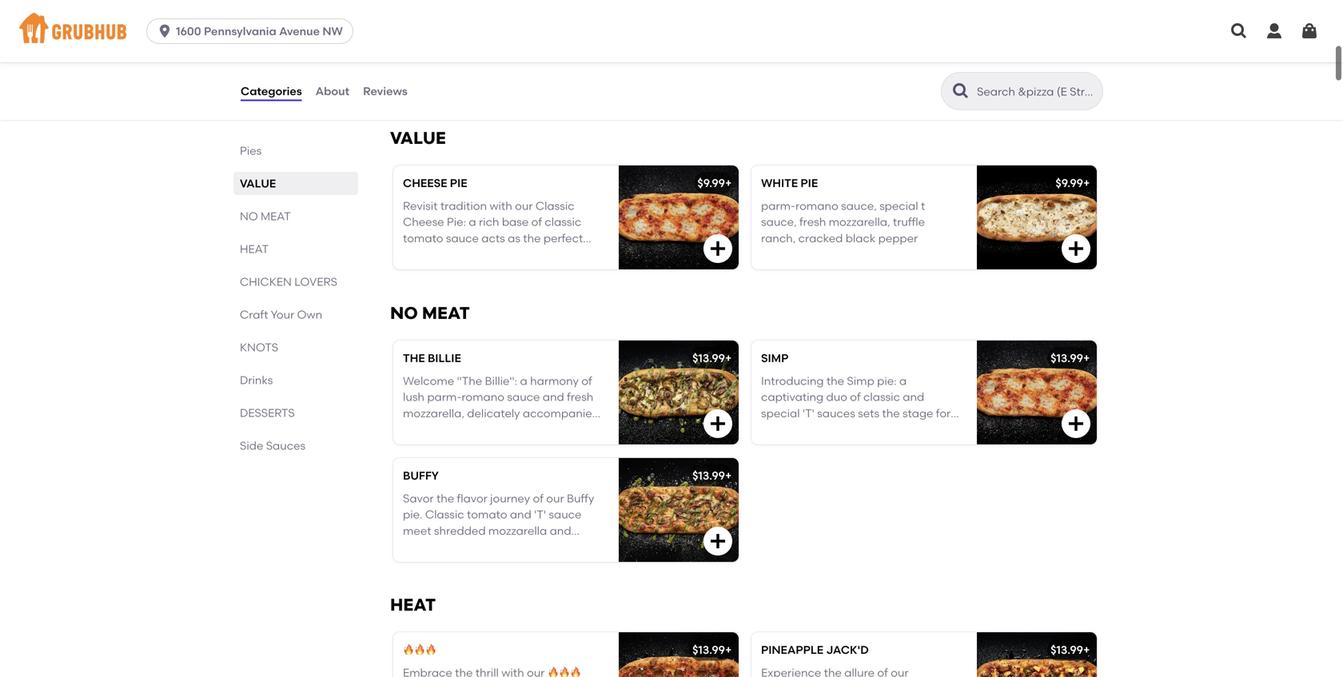 Task type: locate. For each thing, give the bounding box(es) containing it.
+ for simp
[[1084, 352, 1091, 365]]

billie
[[428, 352, 461, 365]]

1600 pennsylvania avenue nw button
[[146, 18, 360, 44]]

no meat
[[240, 210, 291, 223], [390, 303, 470, 324]]

simp
[[761, 352, 789, 365]]

1 horizontal spatial $9.99 +
[[1056, 176, 1091, 190]]

0 vertical spatial meat
[[261, 210, 291, 223]]

jack'd
[[827, 644, 869, 657]]

pepper
[[879, 232, 918, 245]]

2 $9.99 from the left
[[1056, 176, 1084, 190]]

$13.99 for buffy
[[693, 469, 725, 483]]

0 horizontal spatial heat
[[240, 242, 269, 256]]

0 vertical spatial no meat
[[240, 210, 291, 223]]

sauce, up mozzarella,
[[841, 199, 877, 213]]

value
[[390, 128, 446, 148], [240, 177, 276, 190]]

1 horizontal spatial heat
[[390, 595, 436, 616]]

no meat up chicken
[[240, 210, 291, 223]]

svg image inside main navigation navigation
[[1265, 22, 1285, 41]]

cracked
[[799, 232, 843, 245]]

pie right cheese
[[450, 176, 468, 190]]

pineapple
[[761, 644, 824, 657]]

meat up billie
[[422, 303, 470, 324]]

1 pie from the left
[[450, 176, 468, 190]]

no meat up "the billie"
[[390, 303, 470, 324]]

1 vertical spatial value
[[240, 177, 276, 190]]

cheese pie image
[[619, 166, 739, 270]]

$13.99 + for the billie
[[693, 352, 732, 365]]

$9.99 for cheese pie
[[698, 176, 725, 190]]

heat
[[240, 242, 269, 256], [390, 595, 436, 616]]

parm-
[[761, 199, 796, 213]]

pineapple jack'd image
[[977, 633, 1097, 677]]

1 vertical spatial sauce,
[[761, 215, 797, 229]]

1 vertical spatial meat
[[422, 303, 470, 324]]

1 vertical spatial no meat
[[390, 303, 470, 324]]

1 $9.99 + from the left
[[698, 176, 732, 190]]

side
[[240, 439, 263, 453]]

$9.99 +
[[698, 176, 732, 190], [1056, 176, 1091, 190]]

no up the
[[390, 303, 418, 324]]

chicken
[[240, 275, 292, 289]]

white
[[761, 176, 798, 190]]

svg image for simp image
[[1067, 414, 1086, 434]]

svg image for cheese pie image
[[709, 239, 728, 258]]

1 vertical spatial heat
[[390, 595, 436, 616]]

no
[[240, 210, 258, 223], [390, 303, 418, 324]]

meat
[[261, 210, 291, 223], [422, 303, 470, 324]]

0 horizontal spatial pie
[[450, 176, 468, 190]]

knots
[[240, 341, 278, 354]]

sauce,
[[841, 199, 877, 213], [761, 215, 797, 229]]

meat up chicken
[[261, 210, 291, 223]]

value up cheese
[[390, 128, 446, 148]]

your
[[271, 308, 295, 322]]

pies
[[240, 144, 262, 158]]

special
[[880, 199, 919, 213]]

heat up chicken
[[240, 242, 269, 256]]

+ for white pie
[[1084, 176, 1091, 190]]

$13.99 + for pineapple jack'd
[[1051, 644, 1091, 657]]

1 $9.99 from the left
[[698, 176, 725, 190]]

craft
[[240, 308, 268, 322]]

1 horizontal spatial value
[[390, 128, 446, 148]]

@me don't sub me image
[[977, 0, 1097, 94]]

ranch,
[[761, 232, 796, 245]]

avenue
[[279, 24, 320, 38]]

$13.99 for simp
[[1051, 352, 1084, 365]]

svg image
[[1230, 22, 1249, 41], [1301, 22, 1320, 41], [157, 23, 173, 39], [709, 64, 728, 83], [1067, 239, 1086, 258], [709, 414, 728, 434], [709, 532, 728, 551]]

t
[[921, 199, 926, 213]]

mozzarella,
[[829, 215, 891, 229]]

lovers
[[295, 275, 337, 289]]

1 horizontal spatial $9.99
[[1056, 176, 1084, 190]]

2 $9.99 + from the left
[[1056, 176, 1091, 190]]

$13.99
[[693, 352, 725, 365], [1051, 352, 1084, 365], [693, 469, 725, 483], [693, 644, 725, 657], [1051, 644, 1084, 657]]

main navigation navigation
[[0, 0, 1344, 62]]

no down pies
[[240, 210, 258, 223]]

dirty bird image
[[619, 0, 739, 94]]

value down pies
[[240, 177, 276, 190]]

$13.99 for 🔥🔥🔥
[[693, 644, 725, 657]]

0 horizontal spatial sauce,
[[761, 215, 797, 229]]

0 horizontal spatial $9.99
[[698, 176, 725, 190]]

1 horizontal spatial sauce,
[[841, 199, 877, 213]]

categories button
[[240, 62, 303, 120]]

craft your own
[[240, 308, 322, 322]]

1 horizontal spatial pie
[[801, 176, 818, 190]]

0 vertical spatial no
[[240, 210, 258, 223]]

2 pie from the left
[[801, 176, 818, 190]]

0 vertical spatial value
[[390, 128, 446, 148]]

about button
[[315, 62, 350, 120]]

pennsylvania
[[204, 24, 277, 38]]

0 horizontal spatial meat
[[261, 210, 291, 223]]

1600
[[176, 24, 201, 38]]

romano
[[796, 199, 839, 213]]

1 vertical spatial no
[[390, 303, 418, 324]]

🔥🔥🔥
[[403, 644, 437, 657]]

$13.99 +
[[693, 352, 732, 365], [1051, 352, 1091, 365], [693, 469, 732, 483], [693, 644, 732, 657], [1051, 644, 1091, 657]]

sauce, up ranch,
[[761, 215, 797, 229]]

0 vertical spatial sauce,
[[841, 199, 877, 213]]

heat up 🔥🔥🔥
[[390, 595, 436, 616]]

reviews button
[[362, 62, 409, 120]]

+
[[725, 176, 732, 190], [1084, 176, 1091, 190], [725, 352, 732, 365], [1084, 352, 1091, 365], [725, 469, 732, 483], [725, 644, 732, 657], [1084, 644, 1091, 657]]

pie up the "romano"
[[801, 176, 818, 190]]

pie
[[450, 176, 468, 190], [801, 176, 818, 190]]

0 horizontal spatial $9.99 +
[[698, 176, 732, 190]]

1 horizontal spatial meat
[[422, 303, 470, 324]]

$9.99
[[698, 176, 725, 190], [1056, 176, 1084, 190]]

svg image
[[1265, 22, 1285, 41], [1067, 64, 1086, 83], [709, 239, 728, 258], [1067, 414, 1086, 434]]



Task type: describe. For each thing, give the bounding box(es) containing it.
parm-romano sauce, special t sauce, fresh mozzarella, truffle ranch, cracked black pepper
[[761, 199, 926, 245]]

$9.99 + for cheese pie
[[698, 176, 732, 190]]

search icon image
[[952, 82, 971, 101]]

buffy image
[[619, 458, 739, 562]]

0 horizontal spatial no meat
[[240, 210, 291, 223]]

svg image for @me don't sub me image in the top right of the page
[[1067, 64, 1086, 83]]

simp image
[[977, 341, 1097, 445]]

buffy
[[403, 469, 439, 483]]

cheese
[[403, 176, 447, 190]]

+ for pineapple jack'd
[[1084, 644, 1091, 657]]

$13.99 + for simp
[[1051, 352, 1091, 365]]

the billie image
[[619, 341, 739, 445]]

about
[[316, 84, 350, 98]]

1 horizontal spatial no meat
[[390, 303, 470, 324]]

0 vertical spatial heat
[[240, 242, 269, 256]]

pineapple jack'd
[[761, 644, 869, 657]]

svg image inside 1600 pennsylvania avenue nw button
[[157, 23, 173, 39]]

+ for 🔥🔥🔥
[[725, 644, 732, 657]]

1 horizontal spatial no
[[390, 303, 418, 324]]

sauces
[[266, 439, 306, 453]]

+ for buffy
[[725, 469, 732, 483]]

$13.99 for pineapple jack'd
[[1051, 644, 1084, 657]]

categories
[[241, 84, 302, 98]]

white pie
[[761, 176, 818, 190]]

pie for cheese pie
[[450, 176, 468, 190]]

0 horizontal spatial no
[[240, 210, 258, 223]]

+ for the billie
[[725, 352, 732, 365]]

fresh
[[800, 215, 826, 229]]

🔥🔥🔥 image
[[619, 633, 739, 677]]

$13.99 + for 🔥🔥🔥
[[693, 644, 732, 657]]

nw
[[323, 24, 343, 38]]

the
[[403, 352, 425, 365]]

cheese pie
[[403, 176, 468, 190]]

$13.99 + for buffy
[[693, 469, 732, 483]]

1600 pennsylvania avenue nw
[[176, 24, 343, 38]]

truffle
[[893, 215, 925, 229]]

desserts
[[240, 406, 295, 420]]

chicken lovers
[[240, 275, 337, 289]]

pie for white pie
[[801, 176, 818, 190]]

$9.99 + for white pie
[[1056, 176, 1091, 190]]

+ for cheese pie
[[725, 176, 732, 190]]

drinks
[[240, 374, 273, 387]]

black
[[846, 232, 876, 245]]

side sauces
[[240, 439, 306, 453]]

reviews
[[363, 84, 408, 98]]

0 horizontal spatial value
[[240, 177, 276, 190]]

white pie image
[[977, 166, 1097, 270]]

$13.99 for the billie
[[693, 352, 725, 365]]

own
[[297, 308, 322, 322]]

Search &pizza (E Street) search field
[[976, 84, 1098, 99]]

$9.99 for white pie
[[1056, 176, 1084, 190]]

the billie
[[403, 352, 461, 365]]



Task type: vqa. For each thing, say whether or not it's contained in the screenshot.
svg icon
yes



